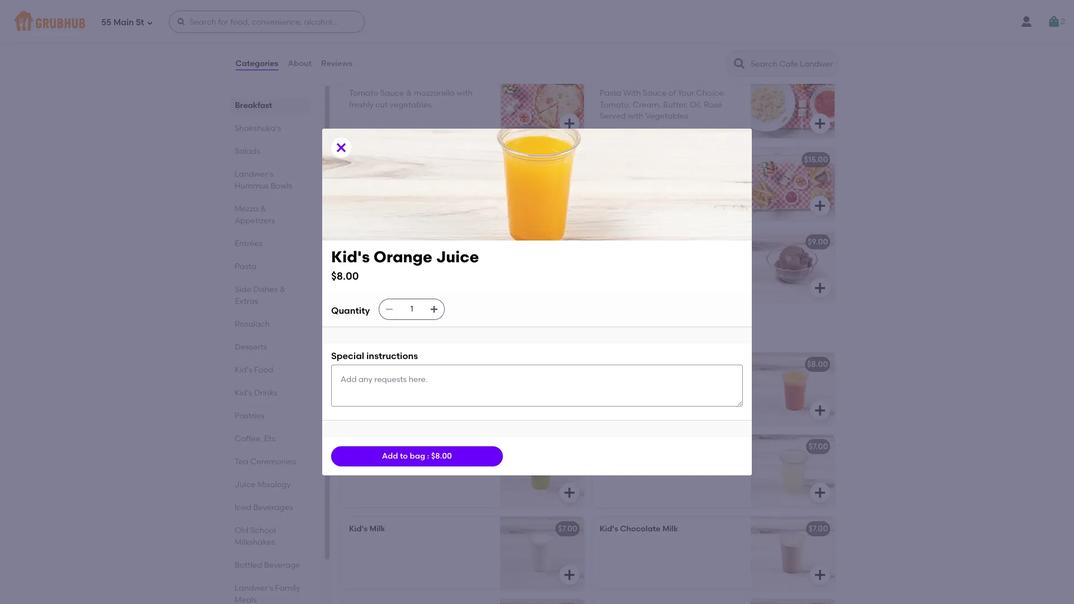 Task type: locate. For each thing, give the bounding box(es) containing it.
salads tab
[[235, 146, 305, 157]]

0 horizontal spatial kid's drinks
[[235, 388, 278, 398]]

$13.00 for pasta with sauce of your choice: tomato, cream, butter, oil, rosé served with vegetables
[[804, 73, 828, 82]]

vegetables
[[390, 100, 432, 109], [390, 182, 432, 192], [641, 194, 683, 203], [376, 264, 418, 274]]

family
[[276, 584, 300, 593]]

cream
[[614, 237, 640, 247]]

sauce up cream,
[[643, 89, 667, 98]]

food down desserts tab
[[255, 365, 274, 375]]

fries,
[[397, 171, 414, 180], [664, 182, 682, 192]]

2 vertical spatial freshly
[[600, 194, 624, 203]]

0 horizontal spatial fries,
[[397, 171, 414, 180]]

with left a
[[462, 253, 478, 263]]

with
[[624, 89, 641, 98], [349, 171, 367, 180]]

1 horizontal spatial kid's drinks
[[340, 326, 410, 340]]

categories
[[236, 59, 279, 68]]

landwer's inside the landwer's hummus bowls
[[235, 170, 274, 179]]

0 horizontal spatial pasta
[[235, 262, 257, 271]]

1 vertical spatial food
[[255, 365, 274, 375]]

milk
[[370, 524, 385, 534], [663, 524, 678, 534]]

fries, down tenders
[[397, 171, 414, 180]]

and right "ketchup," on the top
[[451, 171, 466, 180]]

landwer's
[[235, 170, 274, 179], [235, 584, 274, 593]]

kid's drinks up pastries on the bottom left
[[235, 388, 278, 398]]

and inside with french fries, ketchup,  and freshly cut vegetables
[[451, 171, 466, 180]]

kid's apple juice image
[[500, 435, 584, 508]]

0 vertical spatial cut
[[376, 100, 388, 109]]

served
[[600, 111, 626, 121], [434, 253, 460, 263]]

1 horizontal spatial pasta
[[600, 89, 622, 98]]

pasta up tomato,
[[600, 89, 622, 98]]

1 vertical spatial drinks
[[255, 388, 278, 398]]

food up tomato
[[372, 39, 402, 53]]

2 sauce from the left
[[643, 89, 667, 98]]

kid's pasta image
[[751, 65, 835, 138]]

bowls
[[271, 181, 293, 191]]

0 vertical spatial fries,
[[397, 171, 414, 180]]

& inside tomato sauce & mozzarella with freshly cut vegetables
[[406, 89, 412, 98]]

served down tomato,
[[600, 111, 626, 121]]

vegetables down "ketchup," on the top
[[390, 182, 432, 192]]

landwer's up hummus
[[235, 170, 274, 179]]

with left french
[[349, 171, 367, 180]]

1 vertical spatial freshly
[[349, 182, 374, 192]]

kid's drinks
[[340, 326, 410, 340], [235, 388, 278, 398]]

desserts
[[235, 342, 267, 352]]

cut inside with french fries, ketchup,  and freshly cut vegetables
[[376, 182, 388, 192]]

$14.00
[[553, 155, 578, 165]]

0 vertical spatial served
[[600, 111, 626, 121]]

&
[[406, 89, 412, 98], [261, 204, 267, 214], [280, 285, 286, 294]]

kid's food
[[340, 39, 402, 53], [235, 365, 274, 375]]

apple
[[370, 442, 393, 452]]

cut
[[376, 100, 388, 109], [376, 182, 388, 192], [626, 194, 639, 203]]

1 horizontal spatial served
[[600, 111, 626, 121]]

0 vertical spatial orange
[[374, 247, 432, 266]]

kid's chocolate milk
[[600, 524, 678, 534]]

juice inside tab
[[235, 480, 256, 490]]

2 vertical spatial cut
[[626, 194, 639, 203]]

0 vertical spatial freshly
[[349, 100, 374, 109]]

juice mixology tab
[[235, 479, 305, 491]]

french
[[638, 182, 662, 192]]

desserts tab
[[235, 341, 305, 353]]

0 horizontal spatial drinks
[[255, 388, 278, 398]]

1 landwer's from the top
[[235, 170, 274, 179]]

2 vertical spatial &
[[280, 285, 286, 294]]

landwer's family meals
[[235, 584, 300, 604]]

tea ceremonies
[[235, 457, 297, 467]]

1 vertical spatial and
[[717, 182, 732, 192]]

2 landwer's from the top
[[235, 584, 274, 593]]

freshly inside with french fries, ketchup,  and freshly cut vegetables
[[349, 182, 374, 192]]

0 vertical spatial with
[[624, 89, 641, 98]]

svg image for kid's pasta image
[[814, 117, 827, 130]]

1 vertical spatial served
[[434, 253, 460, 263]]

svg image inside 2 button
[[1048, 15, 1061, 29]]

kid's
[[340, 39, 370, 53], [349, 155, 368, 165], [349, 237, 368, 247], [331, 247, 370, 266], [340, 326, 370, 340], [349, 360, 368, 369], [600, 360, 618, 369], [235, 365, 253, 375], [235, 388, 253, 398], [349, 442, 368, 452], [349, 524, 368, 534], [600, 524, 618, 534]]

landwer's inside landwer's family meals
[[235, 584, 274, 593]]

kid's sliders image
[[751, 148, 835, 220]]

categories button
[[235, 44, 279, 84]]

1 horizontal spatial milk
[[663, 524, 678, 534]]

1 vertical spatial &
[[261, 204, 267, 214]]

& inside "side dishes & extras"
[[280, 285, 286, 294]]

in
[[683, 171, 690, 180]]

of right side
[[367, 264, 374, 274]]

0 vertical spatial kid's food
[[340, 39, 402, 53]]

0 vertical spatial &
[[406, 89, 412, 98]]

served right cheese
[[434, 253, 460, 263]]

0 vertical spatial and
[[451, 171, 466, 180]]

sesame
[[692, 171, 721, 180]]

landwer's up meals at the left bottom of page
[[235, 584, 274, 593]]

drinks
[[372, 326, 410, 340], [255, 388, 278, 398]]

sauce inside tomato sauce & mozzarella with freshly cut vegetables
[[380, 89, 404, 98]]

orange for kid's orange juice
[[370, 360, 399, 369]]

0 horizontal spatial with
[[349, 171, 367, 180]]

tomato,
[[600, 100, 631, 109]]

bottled beverage
[[235, 561, 301, 570]]

juice inside button
[[394, 442, 416, 452]]

fries, inside with french fries, ketchup,  and freshly cut vegetables
[[397, 171, 414, 180]]

1 vertical spatial with
[[349, 171, 367, 180]]

with inside fried halloumi cheese served with a side of vegetables
[[462, 253, 478, 263]]

2 horizontal spatial &
[[406, 89, 412, 98]]

& right dishes
[[280, 285, 286, 294]]

with down cream,
[[628, 111, 644, 121]]

1 horizontal spatial kid's food
[[340, 39, 402, 53]]

Search Cafe Landwer search field
[[750, 59, 836, 69]]

entrées
[[235, 239, 263, 248]]

0 vertical spatial food
[[372, 39, 402, 53]]

kid's drinks up "special instructions"
[[340, 326, 410, 340]]

1 horizontal spatial of
[[669, 89, 676, 98]]

freshly inside two mini hamburgers in sesame buns with french fries, ketchup and freshly cut vegetables
[[600, 194, 624, 203]]

iced
[[235, 503, 252, 513]]

2 button
[[1048, 12, 1066, 32]]

quantity
[[331, 306, 370, 316]]

with right "mozzarella"
[[457, 89, 473, 98]]

ice
[[600, 237, 612, 247]]

juice for kid's orange juice $8.00
[[436, 247, 479, 266]]

1 sauce from the left
[[380, 89, 404, 98]]

iced beverages tab
[[235, 502, 305, 514]]

drinks up "instructions"
[[372, 326, 410, 340]]

0 horizontal spatial served
[[434, 253, 460, 263]]

with
[[457, 89, 473, 98], [628, 111, 644, 121], [620, 182, 636, 192], [462, 253, 478, 263]]

with up cream,
[[624, 89, 641, 98]]

of up the butter,
[[669, 89, 676, 98]]

food
[[372, 39, 402, 53], [255, 365, 274, 375]]

juice inside kid's orange juice $8.00
[[436, 247, 479, 266]]

rosé
[[704, 100, 723, 109]]

1 horizontal spatial fries,
[[664, 182, 682, 192]]

1 horizontal spatial &
[[280, 285, 286, 294]]

side dishes & extras
[[235, 285, 286, 306]]

1 horizontal spatial with
[[624, 89, 641, 98]]

sauce
[[380, 89, 404, 98], [643, 89, 667, 98]]

coffee, etc tab
[[235, 433, 305, 445]]

orange inside kid's orange juice $8.00
[[374, 247, 432, 266]]

0 vertical spatial of
[[669, 89, 676, 98]]

0 vertical spatial landwer's
[[235, 170, 274, 179]]

food inside tab
[[255, 365, 274, 375]]

svg image
[[1048, 15, 1061, 29], [177, 17, 186, 26], [146, 19, 153, 26], [563, 117, 576, 130], [335, 141, 348, 154], [814, 199, 827, 213], [563, 281, 576, 295], [430, 305, 439, 314], [563, 404, 576, 417], [563, 486, 576, 500], [814, 569, 827, 582]]

0 horizontal spatial milk
[[370, 524, 385, 534]]

vegetables down halloumi
[[376, 264, 418, 274]]

svg image
[[814, 117, 827, 130], [563, 199, 576, 213], [814, 281, 827, 295], [385, 305, 394, 314], [814, 404, 827, 417], [814, 486, 827, 500], [563, 569, 576, 582]]

kid's food up reviews
[[340, 39, 402, 53]]

$7.00 for kid's chocolate milk
[[809, 524, 828, 534]]

of
[[669, 89, 676, 98], [367, 264, 374, 274]]

1 vertical spatial kid's food
[[235, 365, 274, 375]]

vegetables down "mozzarella"
[[390, 100, 432, 109]]

vegetables down french
[[641, 194, 683, 203]]

sauce right tomato
[[380, 89, 404, 98]]

pasta up side
[[235, 262, 257, 271]]

cut for sauce
[[376, 100, 388, 109]]

landwer's hummus bowls
[[235, 170, 293, 191]]

juice for kid's apple juice
[[394, 442, 416, 452]]

1 vertical spatial pasta
[[235, 262, 257, 271]]

and down sesame
[[717, 182, 732, 192]]

school
[[251, 526, 276, 536]]

juice mixology
[[235, 480, 291, 490]]

kid's carrot juice image
[[751, 353, 835, 425]]

Input item quantity number field
[[400, 299, 424, 319]]

a
[[480, 253, 485, 263]]

two
[[600, 171, 615, 180]]

1 vertical spatial landwer's
[[235, 584, 274, 593]]

ketchup
[[684, 182, 715, 192]]

1 horizontal spatial sauce
[[643, 89, 667, 98]]

$13.00
[[554, 73, 578, 82], [804, 73, 828, 82], [554, 237, 578, 247]]

freshly inside tomato sauce & mozzarella with freshly cut vegetables
[[349, 100, 374, 109]]

drinks down kid's food tab
[[255, 388, 278, 398]]

0 horizontal spatial &
[[261, 204, 267, 214]]

& left "mozzarella"
[[406, 89, 412, 98]]

freshly down tomato
[[349, 100, 374, 109]]

ketchup,
[[416, 171, 449, 180]]

svg image for kid's milk image
[[563, 569, 576, 582]]

side dishes & extras tab
[[235, 284, 305, 307]]

juice
[[436, 247, 479, 266], [401, 360, 422, 369], [648, 360, 669, 369], [394, 442, 416, 452], [235, 480, 256, 490]]

served inside fried halloumi cheese served with a side of vegetables
[[434, 253, 460, 263]]

0 horizontal spatial of
[[367, 264, 374, 274]]

vegetables inside fried halloumi cheese served with a side of vegetables
[[376, 264, 418, 274]]

freshly down buns
[[600, 194, 624, 203]]

0 vertical spatial pasta
[[600, 89, 622, 98]]

vegetables inside with french fries, ketchup,  and freshly cut vegetables
[[390, 182, 432, 192]]

reviews
[[321, 59, 352, 68]]

1 horizontal spatial food
[[372, 39, 402, 53]]

orange
[[374, 247, 432, 266], [370, 360, 399, 369]]

fried halloumi cheese served with a side of vegetables
[[349, 253, 485, 274]]

$13.00 for tomato sauce & mozzarella with freshly cut vegetables
[[554, 73, 578, 82]]

cut inside tomato sauce & mozzarella with freshly cut vegetables
[[376, 100, 388, 109]]

Special instructions text field
[[331, 365, 743, 407]]

tea ceremonies tab
[[235, 456, 305, 468]]

choice:
[[696, 89, 726, 98]]

orange down kid's halloumi sticks
[[374, 247, 432, 266]]

fries, down hamburgers
[[664, 182, 682, 192]]

tomato
[[349, 89, 378, 98]]

scoops)
[[651, 237, 682, 247]]

0 horizontal spatial and
[[451, 171, 466, 180]]

$7.00
[[809, 442, 828, 452], [558, 524, 578, 534], [809, 524, 828, 534]]

kid's drinks tab
[[235, 387, 305, 399]]

freshly for with
[[349, 182, 374, 192]]

pasta inside tab
[[235, 262, 257, 271]]

coffee, etc
[[235, 434, 277, 444]]

& inside "mezza & appetizers"
[[261, 204, 267, 214]]

0 horizontal spatial food
[[255, 365, 274, 375]]

& up appetizers
[[261, 204, 267, 214]]

1 vertical spatial orange
[[370, 360, 399, 369]]

1 vertical spatial kid's drinks
[[235, 388, 278, 398]]

pasta for pasta with sauce of your choice: tomato, cream, butter, oil, rosé served with vegetables
[[600, 89, 622, 98]]

0 vertical spatial drinks
[[372, 326, 410, 340]]

iced beverages
[[235, 503, 293, 513]]

with down mini
[[620, 182, 636, 192]]

kid's milk
[[349, 524, 385, 534]]

$7.00 inside button
[[809, 442, 828, 452]]

breakfast
[[235, 101, 272, 110]]

kid's halloumi sticks image
[[500, 230, 584, 303]]

search icon image
[[733, 57, 747, 71]]

$8.00 inside kid's orange juice $8.00
[[331, 270, 359, 282]]

fried
[[349, 253, 368, 263]]

orange right special
[[370, 360, 399, 369]]

0 horizontal spatial kid's food
[[235, 365, 274, 375]]

1 horizontal spatial and
[[717, 182, 732, 192]]

pasta inside pasta with sauce of your choice: tomato, cream, butter, oil, rosé served with vegetables
[[600, 89, 622, 98]]

0 horizontal spatial sauce
[[380, 89, 404, 98]]

kid's food down desserts
[[235, 365, 274, 375]]

1 vertical spatial of
[[367, 264, 374, 274]]

freshly down french
[[349, 182, 374, 192]]

kid's food inside tab
[[235, 365, 274, 375]]

pasta
[[600, 89, 622, 98], [235, 262, 257, 271]]

of inside pasta with sauce of your choice: tomato, cream, butter, oil, rosé served with vegetables
[[669, 89, 676, 98]]

1 milk from the left
[[370, 524, 385, 534]]

mezza & appetizers tab
[[235, 203, 305, 227]]

1 vertical spatial fries,
[[664, 182, 682, 192]]

fries, inside two mini hamburgers in sesame buns with french fries, ketchup and freshly cut vegetables
[[664, 182, 682, 192]]

1 vertical spatial cut
[[376, 182, 388, 192]]



Task type: describe. For each thing, give the bounding box(es) containing it.
of inside fried halloumi cheese served with a side of vegetables
[[367, 264, 374, 274]]

mozzarella
[[414, 89, 455, 98]]

vegetables inside tomato sauce & mozzarella with freshly cut vegetables
[[390, 100, 432, 109]]

nutella choco-chino image
[[500, 599, 584, 604]]

butter,
[[663, 100, 688, 109]]

pastries tab
[[235, 410, 305, 422]]

kid's orange juice $8.00
[[331, 247, 479, 282]]

55
[[101, 17, 111, 27]]

your
[[678, 89, 695, 98]]

dishes
[[253, 285, 278, 294]]

vegetables
[[646, 111, 688, 121]]

halloumi
[[370, 253, 403, 263]]

& for sauce
[[406, 89, 412, 98]]

pastries
[[235, 411, 265, 421]]

appetizers
[[235, 216, 275, 226]]

ceremonies
[[251, 457, 297, 467]]

shakshuka's
[[235, 124, 282, 133]]

with french fries, ketchup,  and freshly cut vegetables
[[349, 171, 466, 192]]

cream,
[[633, 100, 661, 109]]

kid's inside button
[[349, 442, 368, 452]]

old
[[235, 526, 249, 536]]

sticks
[[406, 237, 429, 247]]

landwer's for bowls
[[235, 170, 274, 179]]

2
[[1061, 17, 1066, 26]]

mini
[[617, 171, 633, 180]]

buns
[[600, 182, 618, 192]]

with inside with french fries, ketchup,  and freshly cut vegetables
[[349, 171, 367, 180]]

55 main st
[[101, 17, 144, 27]]

kid's chocolate milk image
[[751, 517, 835, 590]]

landwer's hummus bowls tab
[[235, 168, 305, 192]]

entrées tab
[[235, 238, 305, 250]]

chocolate
[[620, 524, 661, 534]]

$7.00 for kid's milk
[[558, 524, 578, 534]]

pasta tab
[[235, 261, 305, 273]]

about
[[288, 59, 312, 68]]

beverage
[[264, 561, 301, 570]]

special instructions
[[331, 351, 418, 361]]

mezza
[[235, 204, 259, 214]]

cut for french
[[376, 182, 388, 192]]

bag
[[410, 452, 425, 461]]

landwer's family meals tab
[[235, 583, 305, 604]]

salads
[[235, 147, 261, 156]]

kid's pizza image
[[500, 65, 584, 138]]

special
[[331, 351, 364, 361]]

kid's inside kid's orange juice $8.00
[[331, 247, 370, 266]]

extras
[[235, 297, 258, 306]]

pasta for pasta
[[235, 262, 257, 271]]

orange for kid's orange juice $8.00
[[374, 247, 432, 266]]

with inside pasta with sauce of your choice: tomato, cream, butter, oil, rosé served with vegetables
[[628, 111, 644, 121]]

(2
[[642, 237, 649, 247]]

oil,
[[690, 100, 702, 109]]

vegetables inside two mini hamburgers in sesame buns with french fries, ketchup and freshly cut vegetables
[[641, 194, 683, 203]]

mixology
[[258, 480, 291, 490]]

$13.00 for fried halloumi cheese served with a side of vegetables
[[554, 237, 578, 247]]

served inside pasta with sauce of your choice: tomato, cream, butter, oil, rosé served with vegetables
[[600, 111, 626, 121]]

landwer's for meals
[[235, 584, 274, 593]]

svg image for kid's chicken tenders image
[[563, 199, 576, 213]]

mezza & appetizers
[[235, 204, 275, 226]]

kid's orange juice
[[349, 360, 422, 369]]

st
[[136, 17, 144, 27]]

juice for kid's carrot juice
[[648, 360, 669, 369]]

shakshuka's tab
[[235, 123, 305, 134]]

tenders
[[403, 155, 433, 165]]

carrot
[[620, 360, 646, 369]]

juice for kid's orange juice
[[401, 360, 422, 369]]

svg image for kid's carrot juice image at the right bottom of page
[[814, 404, 827, 417]]

add to bag : $8.00
[[382, 452, 452, 461]]

kid's apple juice button
[[342, 435, 584, 508]]

and inside two mini hamburgers in sesame buns with french fries, ketchup and freshly cut vegetables
[[717, 182, 732, 192]]

cheese
[[405, 253, 432, 263]]

side
[[235, 285, 251, 294]]

milkshakes
[[235, 538, 276, 547]]

hamburgers
[[635, 171, 682, 180]]

etc
[[265, 434, 277, 444]]

kid's apple juice
[[349, 442, 416, 452]]

pasta with sauce of your choice: tomato, cream, butter, oil, rosé served with vegetables
[[600, 89, 726, 121]]

coffee,
[[235, 434, 263, 444]]

kid's milk image
[[500, 517, 584, 590]]

sliders
[[620, 155, 645, 165]]

chicken
[[370, 155, 401, 165]]

tea
[[235, 457, 249, 467]]

kid's chicken tenders image
[[500, 148, 584, 220]]

kid's orange juice image
[[500, 353, 584, 425]]

bottled beverage tab
[[235, 560, 305, 571]]

$9.00
[[808, 237, 828, 247]]

breakfast tab
[[235, 100, 305, 111]]

kid's lemonade image
[[751, 435, 835, 508]]

add
[[382, 452, 398, 461]]

svg image for kid's lemonade image
[[814, 486, 827, 500]]

rosalach tab
[[235, 318, 305, 330]]

french
[[369, 171, 395, 180]]

choco chino image
[[751, 599, 835, 604]]

kid's chicken tenders
[[349, 155, 433, 165]]

& for dishes
[[280, 285, 286, 294]]

drinks inside tab
[[255, 388, 278, 398]]

freshly for tomato
[[349, 100, 374, 109]]

main navigation navigation
[[0, 0, 1074, 44]]

2 milk from the left
[[663, 524, 678, 534]]

old school milkshakes
[[235, 526, 276, 547]]

$15.00
[[804, 155, 828, 165]]

with inside tomato sauce & mozzarella with freshly cut vegetables
[[457, 89, 473, 98]]

ice cream (2 scoops) image
[[751, 230, 835, 303]]

1 horizontal spatial drinks
[[372, 326, 410, 340]]

rosalach
[[235, 320, 270, 329]]

:
[[427, 452, 429, 461]]

main
[[113, 17, 134, 27]]

two mini hamburgers in sesame buns with french fries, ketchup and freshly cut vegetables
[[600, 171, 732, 203]]

tomato sauce & mozzarella with freshly cut vegetables
[[349, 89, 473, 109]]

kid's drinks inside kid's drinks tab
[[235, 388, 278, 398]]

ice cream (2 scoops)
[[600, 237, 682, 247]]

with inside two mini hamburgers in sesame buns with french fries, ketchup and freshly cut vegetables
[[620, 182, 636, 192]]

0 vertical spatial kid's drinks
[[340, 326, 410, 340]]

svg image for ice cream (2 scoops) image
[[814, 281, 827, 295]]

halloumi
[[370, 237, 404, 247]]

kid's food tab
[[235, 364, 305, 376]]

with inside pasta with sauce of your choice: tomato, cream, butter, oil, rosé served with vegetables
[[624, 89, 641, 98]]

reviews button
[[321, 44, 353, 84]]

kid's halloumi sticks
[[349, 237, 429, 247]]

beverages
[[254, 503, 293, 513]]

hummus
[[235, 181, 269, 191]]

instructions
[[367, 351, 418, 361]]

sauce inside pasta with sauce of your choice: tomato, cream, butter, oil, rosé served with vegetables
[[643, 89, 667, 98]]

kid's sliders
[[600, 155, 645, 165]]

side
[[349, 264, 365, 274]]

cut inside two mini hamburgers in sesame buns with french fries, ketchup and freshly cut vegetables
[[626, 194, 639, 203]]

old school milkshakes tab
[[235, 525, 305, 548]]



Task type: vqa. For each thing, say whether or not it's contained in the screenshot.
WA
no



